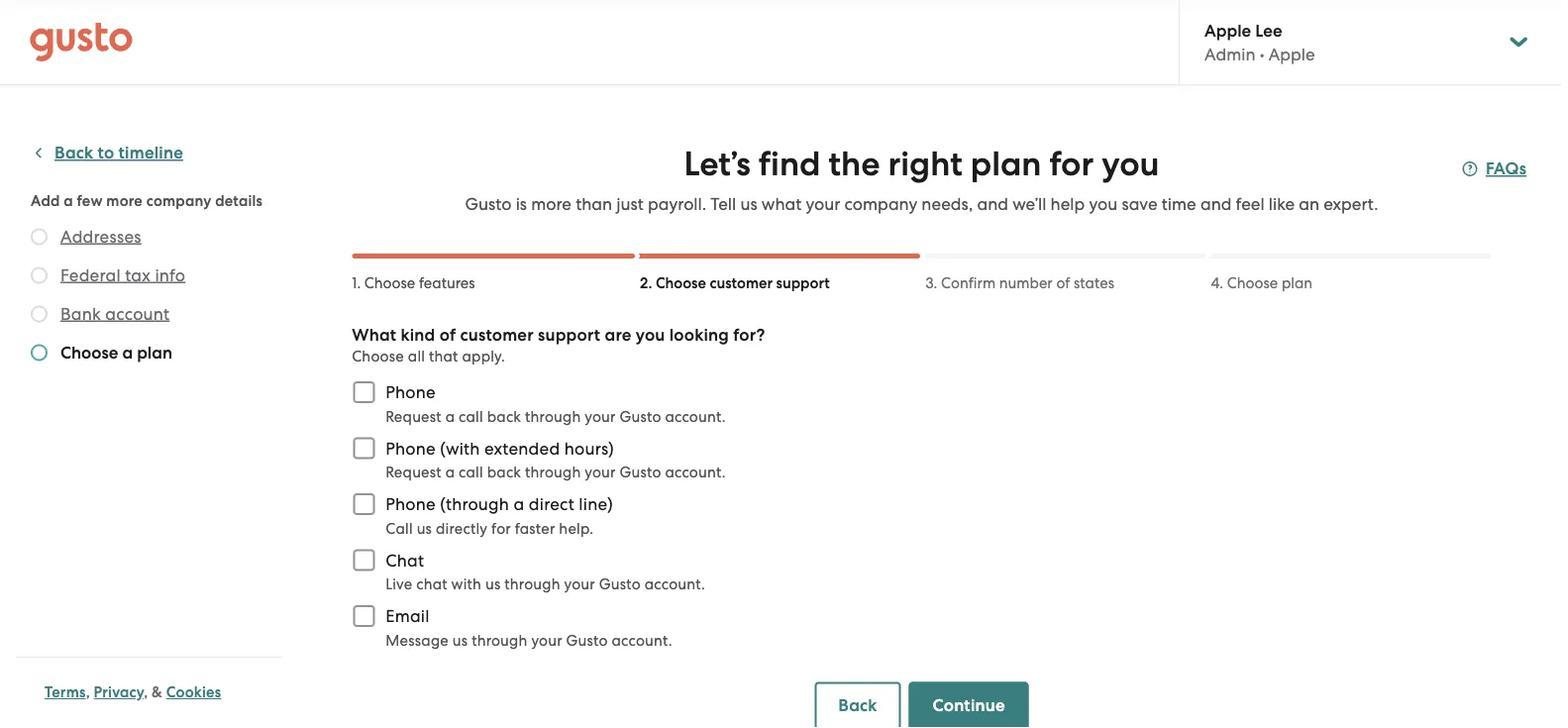 Task type: describe. For each thing, give the bounding box(es) containing it.
call for phone
[[459, 408, 484, 425]]

check image for bank
[[31, 306, 48, 323]]

0 vertical spatial customer
[[710, 275, 773, 292]]

we'll
[[1013, 194, 1047, 214]]

features
[[419, 275, 475, 292]]

direct
[[529, 495, 575, 514]]

bank
[[60, 304, 101, 324]]

account
[[105, 304, 170, 324]]

apple lee admin • apple
[[1205, 20, 1316, 64]]

number
[[1000, 275, 1053, 292]]

phone (through a direct line)
[[386, 495, 613, 514]]

1 horizontal spatial support
[[777, 275, 830, 292]]

kind
[[401, 325, 436, 345]]

check image for federal
[[31, 267, 48, 284]]

2 , from the left
[[144, 684, 148, 702]]

back to timeline button
[[31, 141, 183, 165]]

terms , privacy , & cookies
[[45, 684, 221, 702]]

help
[[1051, 194, 1086, 214]]

the
[[829, 144, 880, 184]]

what
[[352, 325, 397, 345]]

us inside let's find the right plan for you gusto is more than just payroll. tell us what your company needs, and we'll help you save time and feel like an expert.
[[741, 194, 758, 214]]

are
[[605, 325, 632, 345]]

what
[[762, 194, 802, 214]]

choose plan
[[1228, 275, 1313, 292]]

3 check image from the top
[[31, 344, 48, 361]]

us right message
[[453, 632, 468, 649]]

phone (with extended hours)
[[386, 439, 614, 458]]

choose customer support
[[656, 275, 830, 292]]

needs,
[[922, 194, 974, 214]]

faqs button
[[1463, 157, 1528, 181]]

find
[[759, 144, 821, 184]]

states
[[1074, 275, 1115, 292]]

apply.
[[462, 348, 505, 365]]

call us directly for faster help.
[[386, 520, 594, 537]]

Chat checkbox
[[342, 539, 386, 582]]

request a call back through your gusto account. for phone (with extended hours)
[[386, 464, 726, 481]]

federal tax info button
[[60, 263, 186, 287]]

chat
[[416, 576, 448, 593]]

1 horizontal spatial apple
[[1269, 44, 1316, 64]]

save
[[1122, 194, 1158, 214]]

tell
[[711, 194, 737, 214]]

few
[[77, 192, 103, 210]]

choose for choose features
[[365, 275, 416, 292]]

gusto for chat
[[599, 576, 641, 593]]

help.
[[559, 520, 594, 537]]

request for phone
[[386, 408, 442, 425]]

what kind of customer support are you looking for? choose all that apply.
[[352, 325, 766, 365]]

account. for phone
[[665, 408, 726, 425]]

line)
[[579, 495, 613, 514]]

continue
[[933, 696, 1006, 716]]

through for chat
[[505, 576, 561, 593]]

let's find the right plan for you gusto is more than just payroll. tell us what your company needs, and we'll help you save time and feel like an expert.
[[465, 144, 1379, 214]]

timeline
[[118, 143, 183, 163]]

message
[[386, 632, 449, 649]]

home image
[[30, 22, 133, 62]]

your for phone
[[585, 408, 616, 425]]

cookies button
[[166, 681, 221, 705]]

gusto for phone (with extended hours)
[[620, 464, 662, 481]]

0 horizontal spatial for
[[492, 520, 511, 537]]

company inside let's find the right plan for you gusto is more than just payroll. tell us what your company needs, and we'll help you save time and feel like an expert.
[[845, 194, 918, 214]]

email
[[386, 607, 430, 626]]

more inside let's find the right plan for you gusto is more than just payroll. tell us what your company needs, and we'll help you save time and feel like an expert.
[[531, 194, 572, 214]]

tax
[[125, 265, 151, 285]]

phone for phone (with extended hours)
[[386, 439, 436, 458]]

0 vertical spatial apple
[[1205, 20, 1252, 40]]

faster
[[515, 520, 555, 537]]

a up the (with
[[446, 408, 455, 425]]

•
[[1260, 44, 1265, 64]]

gusto for phone
[[620, 408, 662, 425]]

admin
[[1205, 44, 1256, 64]]

with
[[452, 576, 482, 593]]

account. for phone (with extended hours)
[[665, 464, 726, 481]]

add a few more company details
[[31, 192, 263, 210]]

to
[[98, 143, 114, 163]]

continue button
[[909, 682, 1029, 727]]

message us through your gusto account.
[[386, 632, 673, 649]]

federal
[[60, 265, 121, 285]]

0 horizontal spatial company
[[146, 192, 212, 210]]

choose a plan
[[60, 342, 172, 363]]

payroll.
[[648, 194, 707, 214]]

faqs
[[1487, 159, 1528, 179]]

choose inside 'what kind of customer support are you looking for? choose all that apply.'
[[352, 348, 404, 365]]

your for phone (with extended hours)
[[585, 464, 616, 481]]

just
[[617, 194, 644, 214]]

that
[[429, 348, 459, 365]]

back to timeline
[[55, 143, 183, 163]]

right
[[889, 144, 963, 184]]

an
[[1300, 194, 1320, 214]]

us right call
[[417, 520, 432, 537]]

Phone (with extended hours) checkbox
[[342, 427, 386, 470]]

bank account
[[60, 304, 170, 324]]

back for back to timeline
[[55, 143, 93, 163]]

support inside 'what kind of customer support are you looking for? choose all that apply.'
[[538, 325, 601, 345]]

confirm number of states
[[942, 275, 1115, 292]]

back for phone
[[487, 408, 521, 425]]

call
[[386, 520, 413, 537]]

all
[[408, 348, 425, 365]]

a down the (with
[[446, 464, 455, 481]]

call for phone (with extended hours)
[[459, 464, 484, 481]]

1 vertical spatial you
[[1090, 194, 1118, 214]]



Task type: locate. For each thing, give the bounding box(es) containing it.
support down "what" on the top
[[777, 275, 830, 292]]

2 back from the top
[[487, 464, 521, 481]]

of left states
[[1057, 275, 1071, 292]]

you inside 'what kind of customer support are you looking for? choose all that apply.'
[[636, 325, 666, 345]]

1 vertical spatial plan
[[1282, 275, 1313, 292]]

plan inside let's find the right plan for you gusto is more than just payroll. tell us what your company needs, and we'll help you save time and feel like an expert.
[[971, 144, 1042, 184]]

support
[[777, 275, 830, 292], [538, 325, 601, 345]]

feel
[[1237, 194, 1265, 214]]

choose for choose a plan
[[60, 342, 118, 363]]

through up extended
[[525, 408, 581, 425]]

1 vertical spatial check image
[[31, 306, 48, 323]]

customer
[[710, 275, 773, 292], [460, 325, 534, 345]]

choose features
[[365, 275, 475, 292]]

choose for choose plan
[[1228, 275, 1279, 292]]

a left 'few'
[[64, 192, 73, 210]]

phone left the (with
[[386, 439, 436, 458]]

through
[[525, 408, 581, 425], [525, 464, 581, 481], [505, 576, 561, 593], [472, 632, 528, 649]]

and
[[978, 194, 1009, 214], [1201, 194, 1232, 214]]

and left we'll
[[978, 194, 1009, 214]]

call up the (with
[[459, 408, 484, 425]]

apple right "•"
[[1269, 44, 1316, 64]]

phone down all
[[386, 383, 436, 402]]

2 vertical spatial plan
[[137, 342, 172, 363]]

0 vertical spatial plan
[[971, 144, 1042, 184]]

1 horizontal spatial and
[[1201, 194, 1232, 214]]

account. for chat
[[645, 576, 706, 593]]

us right with
[[486, 576, 501, 593]]

us right tell
[[741, 194, 758, 214]]

apple
[[1205, 20, 1252, 40], [1269, 44, 1316, 64]]

1 vertical spatial back
[[487, 464, 521, 481]]

customer inside 'what kind of customer support are you looking for? choose all that apply.'
[[460, 325, 534, 345]]

choose down feel
[[1228, 275, 1279, 292]]

through up direct
[[525, 464, 581, 481]]

through for phone
[[525, 408, 581, 425]]

1 horizontal spatial company
[[845, 194, 918, 214]]

your inside let's find the right plan for you gusto is more than just payroll. tell us what your company needs, and we'll help you save time and feel like an expert.
[[806, 194, 841, 214]]

cookies
[[166, 684, 221, 702]]

(with
[[440, 439, 480, 458]]

us
[[741, 194, 758, 214], [417, 520, 432, 537], [486, 576, 501, 593], [453, 632, 468, 649]]

2 phone from the top
[[386, 439, 436, 458]]

0 horizontal spatial back
[[55, 143, 93, 163]]

terms link
[[45, 684, 86, 702]]

call
[[459, 408, 484, 425], [459, 464, 484, 481]]

your down live chat with us through your gusto account. at the left bottom
[[532, 632, 563, 649]]

of for customer
[[440, 325, 456, 345]]

company down timeline
[[146, 192, 212, 210]]

request for phone (with extended hours)
[[386, 464, 442, 481]]

1 horizontal spatial of
[[1057, 275, 1071, 292]]

,
[[86, 684, 90, 702], [144, 684, 148, 702]]

for?
[[734, 325, 766, 345]]

you right the help
[[1090, 194, 1118, 214]]

of for states
[[1057, 275, 1071, 292]]

privacy
[[94, 684, 144, 702]]

2 vertical spatial check image
[[31, 344, 48, 361]]

addresses
[[60, 226, 141, 246]]

0 vertical spatial support
[[777, 275, 830, 292]]

phone for phone (through a direct line)
[[386, 495, 436, 514]]

0 horizontal spatial plan
[[137, 342, 172, 363]]

back for back
[[839, 696, 878, 716]]

2 horizontal spatial plan
[[1282, 275, 1313, 292]]

1 vertical spatial call
[[459, 464, 484, 481]]

0 vertical spatial request
[[386, 408, 442, 425]]

check image
[[31, 267, 48, 284], [31, 306, 48, 323], [31, 344, 48, 361]]

choose down what in the top left of the page
[[352, 348, 404, 365]]

through down faster
[[505, 576, 561, 593]]

back for phone (with extended hours)
[[487, 464, 521, 481]]

3 phone from the top
[[386, 495, 436, 514]]

plan
[[971, 144, 1042, 184], [1282, 275, 1313, 292], [137, 342, 172, 363]]

your for chat
[[565, 576, 596, 593]]

your up the hours)
[[585, 408, 616, 425]]

more right is
[[531, 194, 572, 214]]

you up the save
[[1102, 144, 1160, 184]]

gusto inside let's find the right plan for you gusto is more than just payroll. tell us what your company needs, and we'll help you save time and feel like an expert.
[[465, 194, 512, 214]]

0 vertical spatial request a call back through your gusto account.
[[386, 408, 726, 425]]

request a call back through your gusto account. up extended
[[386, 408, 726, 425]]

1 horizontal spatial back
[[839, 696, 878, 716]]

0 horizontal spatial apple
[[1205, 20, 1252, 40]]

through for phone (with extended hours)
[[525, 464, 581, 481]]

more
[[106, 192, 143, 210], [531, 194, 572, 214]]

choose down bank at the left top of page
[[60, 342, 118, 363]]

1 horizontal spatial plan
[[971, 144, 1042, 184]]

like
[[1269, 194, 1295, 214]]

phone for phone
[[386, 383, 436, 402]]

than
[[576, 194, 613, 214]]

back down the phone (with extended hours)
[[487, 464, 521, 481]]

addresses button
[[60, 224, 141, 248]]

you right are
[[636, 325, 666, 345]]

your down help.
[[565, 576, 596, 593]]

company
[[146, 192, 212, 210], [845, 194, 918, 214]]

, left privacy link
[[86, 684, 90, 702]]

1 call from the top
[[459, 408, 484, 425]]

you for are
[[636, 325, 666, 345]]

apple up admin
[[1205, 20, 1252, 40]]

0 horizontal spatial more
[[106, 192, 143, 210]]

live chat with us through your gusto account.
[[386, 576, 706, 593]]

choose inside choose a plan list
[[60, 342, 118, 363]]

request a call back through your gusto account.
[[386, 408, 726, 425], [386, 464, 726, 481]]

through down with
[[472, 632, 528, 649]]

request a call back through your gusto account. for phone
[[386, 408, 726, 425]]

bank account button
[[60, 302, 170, 326]]

choose up what in the top left of the page
[[365, 275, 416, 292]]

confirm
[[942, 275, 996, 292]]

you for for
[[1102, 144, 1160, 184]]

1 and from the left
[[978, 194, 1009, 214]]

info
[[155, 265, 186, 285]]

your right "what" on the top
[[806, 194, 841, 214]]

0 vertical spatial back
[[55, 143, 93, 163]]

for down phone (through a direct line)
[[492, 520, 511, 537]]

0 horizontal spatial support
[[538, 325, 601, 345]]

plan inside list
[[137, 342, 172, 363]]

and left feel
[[1201, 194, 1232, 214]]

your down the hours)
[[585, 464, 616, 481]]

1 request a call back through your gusto account. from the top
[[386, 408, 726, 425]]

1 horizontal spatial ,
[[144, 684, 148, 702]]

choose
[[365, 275, 416, 292], [656, 275, 707, 292], [1228, 275, 1279, 292], [60, 342, 118, 363], [352, 348, 404, 365]]

check image left choose a plan
[[31, 344, 48, 361]]

0 vertical spatial of
[[1057, 275, 1071, 292]]

0 vertical spatial for
[[1050, 144, 1094, 184]]

Email checkbox
[[342, 595, 386, 638]]

1 check image from the top
[[31, 267, 48, 284]]

request up the (with
[[386, 408, 442, 425]]

for inside let's find the right plan for you gusto is more than just payroll. tell us what your company needs, and we'll help you save time and feel like an expert.
[[1050, 144, 1094, 184]]

choose a plan list
[[31, 224, 275, 369]]

1 , from the left
[[86, 684, 90, 702]]

(through
[[440, 495, 510, 514]]

0 vertical spatial call
[[459, 408, 484, 425]]

more right 'few'
[[106, 192, 143, 210]]

0 vertical spatial back
[[487, 408, 521, 425]]

back
[[55, 143, 93, 163], [839, 696, 878, 716]]

Phone checkbox
[[342, 371, 386, 414]]

of inside 'what kind of customer support are you looking for? choose all that apply.'
[[440, 325, 456, 345]]

0 horizontal spatial customer
[[460, 325, 534, 345]]

customer up apply.
[[460, 325, 534, 345]]

of
[[1057, 275, 1071, 292], [440, 325, 456, 345]]

you
[[1102, 144, 1160, 184], [1090, 194, 1118, 214], [636, 325, 666, 345]]

0 vertical spatial check image
[[31, 267, 48, 284]]

1 back from the top
[[487, 408, 521, 425]]

choose up looking on the top left of the page
[[656, 275, 707, 292]]

0 horizontal spatial ,
[[86, 684, 90, 702]]

terms
[[45, 684, 86, 702]]

1 vertical spatial back
[[839, 696, 878, 716]]

2 check image from the top
[[31, 306, 48, 323]]

1 horizontal spatial more
[[531, 194, 572, 214]]

0 vertical spatial phone
[[386, 383, 436, 402]]

back button
[[815, 682, 901, 727]]

expert.
[[1324, 194, 1379, 214]]

1 vertical spatial of
[[440, 325, 456, 345]]

extended
[[485, 439, 560, 458]]

1 request from the top
[[386, 408, 442, 425]]

a up faster
[[514, 495, 525, 514]]

1 vertical spatial request
[[386, 464, 442, 481]]

1 vertical spatial support
[[538, 325, 601, 345]]

2 and from the left
[[1201, 194, 1232, 214]]

Phone (through a direct line) checkbox
[[342, 483, 386, 526]]

request a call back through your gusto account. up direct
[[386, 464, 726, 481]]

phone up call
[[386, 495, 436, 514]]

2 vertical spatial phone
[[386, 495, 436, 514]]

lee
[[1256, 20, 1283, 40]]

of up that
[[440, 325, 456, 345]]

company down the
[[845, 194, 918, 214]]

1 vertical spatial phone
[[386, 439, 436, 458]]

, left &
[[144, 684, 148, 702]]

2 request a call back through your gusto account. from the top
[[386, 464, 726, 481]]

choose for choose customer support
[[656, 275, 707, 292]]

check image left bank at the left top of page
[[31, 306, 48, 323]]

a down the "account"
[[122, 342, 133, 363]]

details
[[215, 192, 263, 210]]

request down the (with
[[386, 464, 442, 481]]

plan up we'll
[[971, 144, 1042, 184]]

privacy link
[[94, 684, 144, 702]]

customer up for?
[[710, 275, 773, 292]]

check image
[[31, 228, 48, 245]]

1 horizontal spatial customer
[[710, 275, 773, 292]]

time
[[1162, 194, 1197, 214]]

add
[[31, 192, 60, 210]]

1 phone from the top
[[386, 383, 436, 402]]

0 horizontal spatial and
[[978, 194, 1009, 214]]

0 vertical spatial you
[[1102, 144, 1160, 184]]

plan down the "account"
[[137, 342, 172, 363]]

check image down check image
[[31, 267, 48, 284]]

0 horizontal spatial of
[[440, 325, 456, 345]]

account.
[[665, 408, 726, 425], [665, 464, 726, 481], [645, 576, 706, 593], [612, 632, 673, 649]]

back up the phone (with extended hours)
[[487, 408, 521, 425]]

your
[[806, 194, 841, 214], [585, 408, 616, 425], [585, 464, 616, 481], [565, 576, 596, 593], [532, 632, 563, 649]]

directly
[[436, 520, 488, 537]]

a inside list
[[122, 342, 133, 363]]

1 horizontal spatial for
[[1050, 144, 1094, 184]]

2 vertical spatial you
[[636, 325, 666, 345]]

2 request from the top
[[386, 464, 442, 481]]

is
[[516, 194, 527, 214]]

call down the (with
[[459, 464, 484, 481]]

chat
[[386, 551, 424, 570]]

1 vertical spatial request a call back through your gusto account.
[[386, 464, 726, 481]]

for up the help
[[1050, 144, 1094, 184]]

&
[[152, 684, 163, 702]]

request
[[386, 408, 442, 425], [386, 464, 442, 481]]

federal tax info
[[60, 265, 186, 285]]

let's
[[684, 144, 751, 184]]

support left are
[[538, 325, 601, 345]]

live
[[386, 576, 413, 593]]

gusto
[[465, 194, 512, 214], [620, 408, 662, 425], [620, 464, 662, 481], [599, 576, 641, 593], [567, 632, 608, 649]]

looking
[[670, 325, 730, 345]]

1 vertical spatial for
[[492, 520, 511, 537]]

1 vertical spatial customer
[[460, 325, 534, 345]]

plan down an
[[1282, 275, 1313, 292]]

hours)
[[565, 439, 614, 458]]

1 vertical spatial apple
[[1269, 44, 1316, 64]]

2 call from the top
[[459, 464, 484, 481]]



Task type: vqa. For each thing, say whether or not it's contained in the screenshot.
the left company's
no



